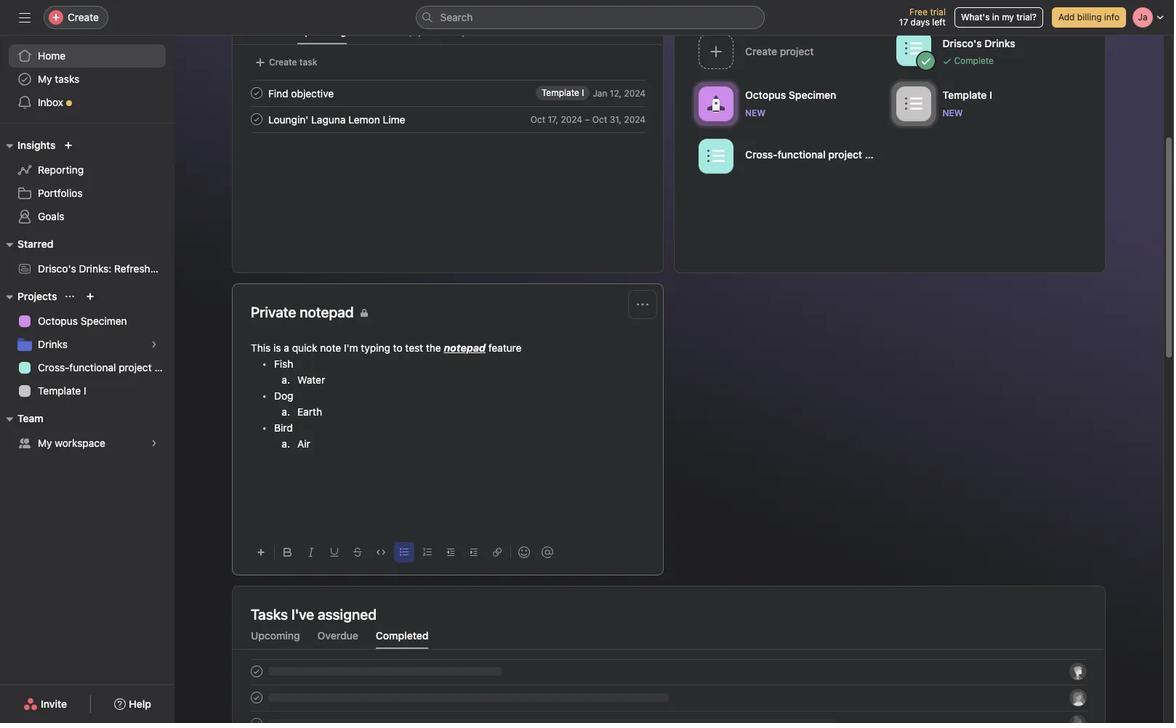 Task type: locate. For each thing, give the bounding box(es) containing it.
1 horizontal spatial functional
[[778, 148, 826, 160]]

task
[[300, 57, 318, 68]]

template down complete
[[943, 88, 988, 101]]

cross-functional project plan link
[[693, 134, 891, 180], [9, 357, 174, 380]]

template i link inside 'projects' element
[[9, 380, 166, 403]]

1 vertical spatial upcoming button
[[251, 630, 300, 650]]

drisco's up show options, current sort, top image
[[38, 263, 76, 275]]

completed for overdue (9)
[[440, 25, 493, 37]]

specimen inside octopus specimen new
[[789, 88, 837, 101]]

my left tasks
[[38, 73, 52, 85]]

0 vertical spatial drinks
[[985, 37, 1016, 49]]

list image down days
[[905, 40, 923, 57]]

hide sidebar image
[[19, 12, 31, 23]]

1 vertical spatial functional
[[69, 362, 116, 374]]

document
[[251, 340, 645, 530]]

my inside the "my tasks" link
[[38, 73, 52, 85]]

code image
[[377, 549, 386, 557]]

2024 left –
[[561, 114, 583, 125]]

upcoming button down tasks
[[251, 630, 300, 650]]

0 vertical spatial notepad
[[300, 304, 354, 321]]

invite button
[[14, 692, 77, 718]]

1 new from the left
[[746, 107, 766, 118]]

specimen
[[789, 88, 837, 101], [81, 315, 127, 327]]

octopus inside octopus specimen new
[[746, 88, 787, 101]]

0 vertical spatial octopus
[[746, 88, 787, 101]]

1 vertical spatial template i
[[38, 385, 86, 397]]

0 vertical spatial overdue
[[364, 25, 405, 37]]

0 vertical spatial template i link
[[536, 86, 590, 100]]

list image left template i new
[[905, 95, 923, 112]]

2 completed image from the top
[[248, 111, 266, 128]]

0 horizontal spatial template i link
[[9, 380, 166, 403]]

0 vertical spatial project
[[829, 148, 863, 160]]

0 vertical spatial upcoming button
[[298, 25, 347, 44]]

upcoming down tasks
[[251, 630, 300, 642]]

new image
[[64, 141, 73, 150]]

1 horizontal spatial cross-
[[746, 148, 778, 160]]

template i
[[542, 87, 584, 98], [38, 385, 86, 397]]

drisco's drinks: refreshment recommendation
[[38, 263, 259, 275]]

0 horizontal spatial template i
[[38, 385, 86, 397]]

1 vertical spatial cross-
[[38, 362, 69, 374]]

octopus for octopus specimen new
[[746, 88, 787, 101]]

1 horizontal spatial template i link
[[536, 86, 590, 100]]

0 vertical spatial specimen
[[789, 88, 837, 101]]

0 horizontal spatial new
[[746, 107, 766, 118]]

overdue left (9)
[[364, 25, 405, 37]]

1 horizontal spatial cross-functional project plan link
[[693, 134, 891, 180]]

0 vertical spatial completed button
[[440, 25, 493, 44]]

specimen down new project or portfolio icon
[[81, 315, 127, 327]]

specimen down create project link
[[789, 88, 837, 101]]

projects button
[[0, 288, 57, 306]]

portfolios
[[38, 187, 83, 199]]

add billing info
[[1059, 12, 1120, 23]]

drinks down octopus specimen
[[38, 338, 68, 351]]

1 vertical spatial project
[[119, 362, 152, 374]]

tasks
[[251, 607, 288, 624]]

0 horizontal spatial octopus
[[38, 315, 78, 327]]

1 horizontal spatial drisco's
[[943, 37, 983, 49]]

drinks down what's in my trial? button on the top right of page
[[985, 37, 1016, 49]]

list image
[[905, 40, 923, 57], [905, 95, 923, 112]]

create project
[[746, 45, 815, 57]]

1 horizontal spatial template i
[[542, 87, 584, 98]]

0 vertical spatial drisco's
[[943, 37, 983, 49]]

team button
[[0, 410, 43, 428]]

template i link up the '17,'
[[536, 86, 590, 100]]

0 vertical spatial completed image
[[248, 84, 266, 102]]

new inside template i new
[[943, 107, 964, 118]]

completed for overdue
[[376, 630, 429, 642]]

octopus down create project
[[746, 88, 787, 101]]

my tasks link
[[9, 68, 166, 91]]

reporting link
[[9, 159, 166, 182]]

insert an object image
[[257, 549, 266, 557]]

create project link
[[693, 29, 891, 76]]

refreshment
[[114, 263, 174, 275]]

complete
[[955, 55, 995, 66]]

0 horizontal spatial i
[[84, 385, 86, 397]]

1 horizontal spatial create
[[269, 57, 297, 68]]

starred button
[[0, 236, 53, 253]]

1 vertical spatial create
[[269, 57, 297, 68]]

completed image left find
[[248, 84, 266, 102]]

1 vertical spatial drisco's
[[38, 263, 76, 275]]

1 vertical spatial cross-functional project plan link
[[9, 357, 174, 380]]

1 horizontal spatial oct
[[593, 114, 608, 125]]

oct right –
[[593, 114, 608, 125]]

1 vertical spatial completed
[[376, 630, 429, 642]]

completed image down completed option on the left top of the page
[[248, 111, 266, 128]]

1 horizontal spatial project
[[829, 148, 863, 160]]

search list box
[[416, 6, 765, 29]]

cross-
[[746, 148, 778, 160], [38, 362, 69, 374]]

template i up the '17,'
[[542, 87, 584, 98]]

document containing this is a quick note i'm typing to test the
[[251, 340, 645, 530]]

2024 right the 31,
[[625, 114, 646, 125]]

drisco's
[[943, 37, 983, 49], [38, 263, 76, 275]]

1 horizontal spatial completed button
[[440, 25, 493, 44]]

0 horizontal spatial create
[[68, 11, 99, 23]]

1 completed image from the top
[[248, 84, 266, 102]]

1 horizontal spatial notepad
[[444, 342, 486, 354]]

home
[[38, 49, 66, 62]]

0 vertical spatial upcoming
[[298, 25, 347, 37]]

1 vertical spatial octopus
[[38, 315, 78, 327]]

search button
[[416, 6, 765, 29]]

projects
[[17, 290, 57, 303]]

my down team
[[38, 437, 52, 450]]

0 horizontal spatial completed
[[376, 630, 429, 642]]

actions image
[[637, 299, 649, 311]]

bird
[[274, 422, 293, 434]]

octopus inside octopus specimen link
[[38, 315, 78, 327]]

octopus down show options, current sort, top image
[[38, 315, 78, 327]]

trial?
[[1017, 12, 1037, 23]]

1 horizontal spatial cross-functional project plan
[[746, 148, 886, 160]]

cross-functional project plan inside 'projects' element
[[38, 362, 174, 374]]

create for create task
[[269, 57, 297, 68]]

2024 for 12,
[[625, 88, 646, 99]]

notepad right the
[[444, 342, 486, 354]]

0 vertical spatial list image
[[905, 40, 923, 57]]

1 vertical spatial drinks
[[38, 338, 68, 351]]

completed image for loungin'
[[248, 111, 266, 128]]

specimen for octopus specimen new
[[789, 88, 837, 101]]

new down complete
[[943, 107, 964, 118]]

completed button
[[440, 25, 493, 44], [376, 630, 429, 650]]

in
[[993, 12, 1000, 23]]

template inside template i new
[[943, 88, 988, 101]]

create left task
[[269, 57, 297, 68]]

template inside 'projects' element
[[38, 385, 81, 397]]

goals
[[38, 210, 64, 223]]

cross- down drinks link
[[38, 362, 69, 374]]

1 vertical spatial plan
[[155, 362, 174, 374]]

to
[[393, 342, 403, 354]]

17,
[[548, 114, 559, 125]]

my for my tasks
[[38, 73, 52, 85]]

create button
[[44, 6, 108, 29]]

i left "jan" on the right of the page
[[582, 87, 584, 98]]

template up the '17,'
[[542, 87, 580, 98]]

completed image for find
[[248, 84, 266, 102]]

create up home link
[[68, 11, 99, 23]]

jan
[[593, 88, 608, 99]]

cross- inside 'projects' element
[[38, 362, 69, 374]]

drinks
[[985, 37, 1016, 49], [38, 338, 68, 351]]

1 vertical spatial completed button
[[376, 630, 429, 650]]

0 horizontal spatial cross-functional project plan
[[38, 362, 174, 374]]

0 horizontal spatial drinks
[[38, 338, 68, 351]]

octopus specimen link
[[9, 310, 166, 333]]

1 vertical spatial overdue
[[318, 630, 359, 642]]

left
[[933, 17, 946, 28]]

1 horizontal spatial i
[[582, 87, 584, 98]]

1 vertical spatial my
[[38, 437, 52, 450]]

2024 right 12,
[[625, 88, 646, 99]]

0 horizontal spatial completed button
[[376, 630, 429, 650]]

overdue inside button
[[364, 25, 405, 37]]

1 horizontal spatial octopus
[[746, 88, 787, 101]]

2 list image from the top
[[905, 95, 923, 112]]

0 vertical spatial create
[[68, 11, 99, 23]]

cross-functional project plan link down octopus specimen link
[[9, 357, 174, 380]]

0 horizontal spatial template
[[38, 385, 81, 397]]

completed down search at the top left of page
[[440, 25, 493, 37]]

oct 17, 2024 – oct 31, 2024
[[531, 114, 646, 125]]

upcoming for overdue (9)
[[298, 25, 347, 37]]

cross-functional project plan down drinks link
[[38, 362, 174, 374]]

overdue down the i've assigned
[[318, 630, 359, 642]]

octopus specimen new
[[746, 88, 837, 118]]

1 vertical spatial cross-functional project plan
[[38, 362, 174, 374]]

upcoming button
[[298, 25, 347, 44], [251, 630, 300, 650]]

completed right overdue button
[[376, 630, 429, 642]]

completed button down search at the top left of page
[[440, 25, 493, 44]]

2024 for 17,
[[561, 114, 583, 125]]

2024
[[625, 88, 646, 99], [561, 114, 583, 125], [625, 114, 646, 125]]

template i up team
[[38, 385, 86, 397]]

create
[[68, 11, 99, 23], [269, 57, 297, 68]]

teams element
[[0, 406, 175, 458]]

create inside dropdown button
[[68, 11, 99, 23]]

create inside button
[[269, 57, 297, 68]]

0 horizontal spatial cross-functional project plan link
[[9, 357, 174, 380]]

1 vertical spatial completed image
[[248, 111, 266, 128]]

2 new from the left
[[943, 107, 964, 118]]

1 my from the top
[[38, 73, 52, 85]]

plan inside 'projects' element
[[155, 362, 174, 374]]

upcoming
[[298, 25, 347, 37], [251, 630, 300, 642]]

drisco's inside starred element
[[38, 263, 76, 275]]

project inside 'projects' element
[[119, 362, 152, 374]]

0 horizontal spatial project
[[119, 362, 152, 374]]

template i link up teams element
[[9, 380, 166, 403]]

2 horizontal spatial template
[[943, 88, 988, 101]]

1 horizontal spatial overdue
[[364, 25, 405, 37]]

fish
[[274, 358, 294, 370]]

template i new
[[943, 88, 993, 118]]

1 vertical spatial upcoming
[[251, 630, 300, 642]]

air
[[298, 438, 311, 450]]

quick
[[292, 342, 318, 354]]

1 vertical spatial specimen
[[81, 315, 127, 327]]

notepad
[[300, 304, 354, 321], [444, 342, 486, 354]]

octopus
[[746, 88, 787, 101], [38, 315, 78, 327]]

0 horizontal spatial drisco's
[[38, 263, 76, 275]]

notepad up note
[[300, 304, 354, 321]]

completed image
[[248, 84, 266, 102], [248, 111, 266, 128]]

1 vertical spatial notepad
[[444, 342, 486, 354]]

completed
[[440, 25, 493, 37], [376, 630, 429, 642]]

my for my workspace
[[38, 437, 52, 450]]

0 vertical spatial template i
[[542, 87, 584, 98]]

1 horizontal spatial completed
[[440, 25, 493, 37]]

31,
[[610, 114, 622, 125]]

0 horizontal spatial cross-
[[38, 362, 69, 374]]

cross- right list image
[[746, 148, 778, 160]]

i inside 'projects' element
[[84, 385, 86, 397]]

project
[[829, 148, 863, 160], [119, 362, 152, 374]]

0 vertical spatial completed
[[440, 25, 493, 37]]

cross-functional project plan down octopus specimen new
[[746, 148, 886, 160]]

drisco's up complete
[[943, 37, 983, 49]]

new inside octopus specimen new
[[746, 107, 766, 118]]

0 horizontal spatial specimen
[[81, 315, 127, 327]]

octopus for octopus specimen
[[38, 315, 78, 327]]

new for template i
[[943, 107, 964, 118]]

1 vertical spatial list image
[[905, 95, 923, 112]]

new for octopus specimen
[[746, 107, 766, 118]]

my inside my workspace link
[[38, 437, 52, 450]]

2 my from the top
[[38, 437, 52, 450]]

0 vertical spatial my
[[38, 73, 52, 85]]

portfolios link
[[9, 182, 166, 205]]

1 horizontal spatial plan
[[866, 148, 886, 160]]

1 vertical spatial template i link
[[9, 380, 166, 403]]

2 horizontal spatial i
[[990, 88, 993, 101]]

upcoming up task
[[298, 25, 347, 37]]

(9)
[[408, 25, 422, 37]]

goals link
[[9, 205, 166, 228]]

new right rocket image
[[746, 107, 766, 118]]

0 horizontal spatial oct
[[531, 114, 546, 125]]

oct left the '17,'
[[531, 114, 546, 125]]

specimen inside 'projects' element
[[81, 315, 127, 327]]

cross-functional project plan link down octopus specimen new
[[693, 134, 891, 180]]

oct
[[531, 114, 546, 125], [593, 114, 608, 125]]

1 horizontal spatial specimen
[[789, 88, 837, 101]]

completed button right overdue button
[[376, 630, 429, 650]]

template i link
[[536, 86, 590, 100], [9, 380, 166, 403]]

i down complete
[[990, 88, 993, 101]]

0 vertical spatial plan
[[866, 148, 886, 160]]

toolbar
[[251, 536, 645, 569]]

starred
[[17, 238, 53, 250]]

projects element
[[0, 284, 175, 406]]

0 horizontal spatial plan
[[155, 362, 174, 374]]

tasks
[[55, 73, 80, 85]]

i up teams element
[[84, 385, 86, 397]]

specimen for octopus specimen
[[81, 315, 127, 327]]

1 horizontal spatial template
[[542, 87, 580, 98]]

1 horizontal spatial new
[[943, 107, 964, 118]]

0 horizontal spatial overdue
[[318, 630, 359, 642]]

upcoming button up task
[[298, 25, 347, 44]]

functional down drinks link
[[69, 362, 116, 374]]

this
[[251, 342, 271, 354]]

template up team
[[38, 385, 81, 397]]

functional down octopus specimen new
[[778, 148, 826, 160]]

0 horizontal spatial functional
[[69, 362, 116, 374]]



Task type: describe. For each thing, give the bounding box(es) containing it.
billing
[[1078, 12, 1103, 23]]

0 vertical spatial cross-functional project plan
[[746, 148, 886, 160]]

1 oct from the left
[[531, 114, 546, 125]]

private
[[251, 304, 296, 321]]

drinks link
[[9, 333, 166, 357]]

jan 12, 2024
[[593, 88, 646, 99]]

Completed checkbox
[[248, 84, 266, 102]]

water
[[298, 374, 325, 386]]

free trial 17 days left
[[900, 7, 946, 28]]

drisco's for drisco's drinks: refreshment recommendation
[[38, 263, 76, 275]]

loungin'
[[268, 113, 309, 126]]

emoji image
[[519, 547, 530, 559]]

recommendation
[[177, 263, 259, 275]]

strikethrough image
[[354, 549, 362, 557]]

my workspace
[[38, 437, 105, 450]]

tasks i've assigned
[[251, 607, 377, 624]]

new project or portfolio image
[[86, 292, 95, 301]]

overdue (9) button
[[364, 25, 422, 44]]

trial
[[931, 7, 946, 17]]

link image
[[493, 549, 502, 557]]

overdue for overdue
[[318, 630, 359, 642]]

reporting
[[38, 164, 84, 176]]

a
[[284, 342, 290, 354]]

decrease list indent image
[[447, 549, 455, 557]]

bulleted list image
[[400, 549, 409, 557]]

drisco's drinks
[[943, 37, 1016, 49]]

add
[[1059, 12, 1076, 23]]

what's in my trial?
[[962, 12, 1037, 23]]

private notepad
[[251, 304, 354, 321]]

starred element
[[0, 231, 259, 284]]

objective
[[291, 87, 334, 99]]

this is a quick note i'm typing to test the notepad feature fish water dog earth bird air
[[251, 342, 522, 450]]

12,
[[610, 88, 622, 99]]

what's
[[962, 12, 991, 23]]

help button
[[105, 692, 161, 718]]

bold image
[[284, 549, 292, 557]]

feature
[[489, 342, 522, 354]]

cross-functional project plan link inside 'projects' element
[[9, 357, 174, 380]]

earth
[[298, 406, 322, 418]]

see details, drinks image
[[150, 340, 159, 349]]

insights
[[17, 139, 56, 151]]

italics image
[[307, 549, 316, 557]]

my tasks
[[38, 73, 80, 85]]

create for create
[[68, 11, 99, 23]]

upcoming for overdue
[[251, 630, 300, 642]]

at mention image
[[542, 547, 554, 559]]

home link
[[9, 44, 166, 68]]

see details, my workspace image
[[150, 439, 159, 448]]

add billing info button
[[1053, 7, 1127, 28]]

rocket image
[[708, 95, 725, 112]]

0 vertical spatial functional
[[778, 148, 826, 160]]

the
[[426, 342, 441, 354]]

is
[[274, 342, 281, 354]]

drinks:
[[79, 263, 112, 275]]

insights button
[[0, 137, 56, 154]]

jan 12, 2024 button
[[593, 88, 646, 99]]

insights element
[[0, 132, 175, 231]]

upcoming button for overdue (9)
[[298, 25, 347, 44]]

test
[[406, 342, 424, 354]]

Completed checkbox
[[248, 111, 266, 128]]

days
[[911, 17, 931, 28]]

note
[[320, 342, 341, 354]]

find
[[268, 87, 289, 99]]

lemon
[[349, 113, 380, 126]]

what's in my trial? button
[[955, 7, 1044, 28]]

drisco's drinks: refreshment recommendation link
[[9, 258, 259, 281]]

underline image
[[330, 549, 339, 557]]

loungin' laguna lemon lime
[[268, 113, 406, 126]]

list image
[[708, 147, 725, 165]]

help
[[129, 698, 151, 711]]

drinks inside 'projects' element
[[38, 338, 68, 351]]

show options, current sort, top image
[[66, 292, 75, 301]]

i've assigned
[[291, 607, 377, 624]]

workspace
[[55, 437, 105, 450]]

create task
[[269, 57, 318, 68]]

typing
[[361, 342, 391, 354]]

free
[[910, 7, 928, 17]]

numbered list image
[[423, 549, 432, 557]]

dog
[[274, 390, 294, 402]]

0 vertical spatial cross-functional project plan link
[[693, 134, 891, 180]]

global element
[[0, 36, 175, 123]]

info
[[1105, 12, 1120, 23]]

17
[[900, 17, 909, 28]]

overdue button
[[318, 630, 359, 650]]

template i inside 'projects' element
[[38, 385, 86, 397]]

upcoming button for overdue
[[251, 630, 300, 650]]

–
[[585, 114, 590, 125]]

find objective
[[268, 87, 334, 99]]

2 oct from the left
[[593, 114, 608, 125]]

completed button for overdue
[[376, 630, 429, 650]]

team
[[17, 413, 43, 425]]

1 horizontal spatial drinks
[[985, 37, 1016, 49]]

invite
[[41, 698, 67, 711]]

i inside template i new
[[990, 88, 993, 101]]

1 list image from the top
[[905, 40, 923, 57]]

lime
[[383, 113, 406, 126]]

laguna
[[311, 113, 346, 126]]

overdue for overdue (9)
[[364, 25, 405, 37]]

inbox link
[[9, 91, 166, 114]]

0 horizontal spatial notepad
[[300, 304, 354, 321]]

octopus specimen
[[38, 315, 127, 327]]

my workspace link
[[9, 432, 166, 455]]

0 vertical spatial cross-
[[746, 148, 778, 160]]

i'm
[[344, 342, 358, 354]]

search
[[441, 11, 473, 23]]

my
[[1003, 12, 1015, 23]]

drisco's for drisco's drinks
[[943, 37, 983, 49]]

increase list indent image
[[470, 549, 479, 557]]

overdue (9)
[[364, 25, 422, 37]]

create task button
[[251, 52, 321, 73]]

functional inside 'projects' element
[[69, 362, 116, 374]]

completed button for overdue (9)
[[440, 25, 493, 44]]

notepad inside this is a quick note i'm typing to test the notepad feature fish water dog earth bird air
[[444, 342, 486, 354]]



Task type: vqa. For each thing, say whether or not it's contained in the screenshot.
leftmost Cross-
yes



